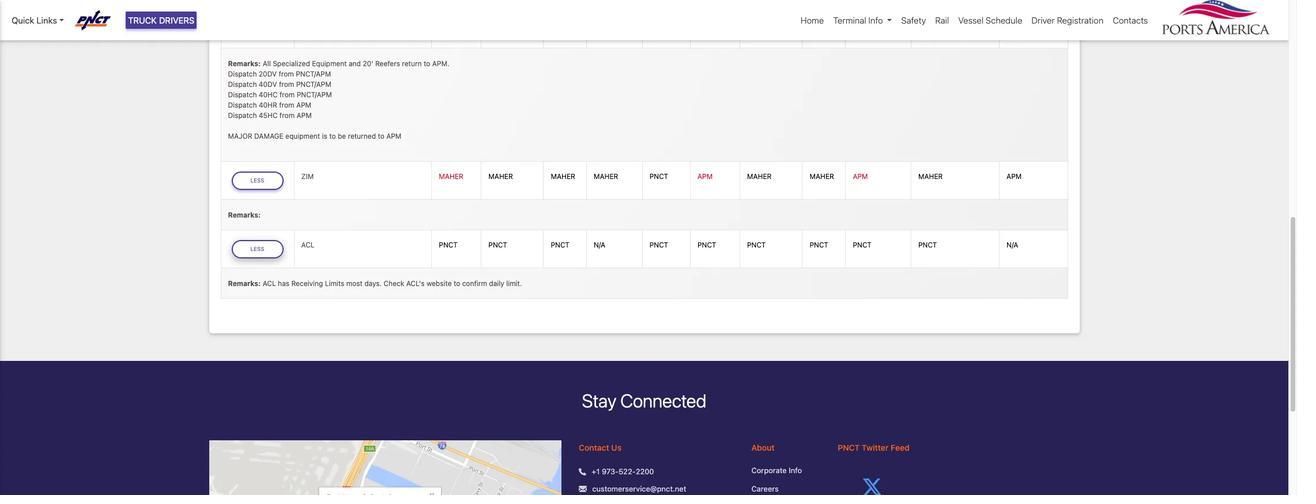 Task type: locate. For each thing, give the bounding box(es) containing it.
1 horizontal spatial acl
[[301, 241, 315, 250]]

contacts link
[[1109, 9, 1153, 31]]

pnct/apm
[[296, 70, 331, 78], [296, 80, 331, 89], [297, 90, 332, 99]]

2 remarks: from the top
[[228, 211, 261, 220]]

truck drivers link
[[126, 12, 197, 29]]

1 less from the top
[[251, 178, 264, 184]]

pnct
[[650, 173, 668, 181], [439, 241, 458, 250], [489, 241, 507, 250], [551, 241, 570, 250], [650, 241, 668, 250], [698, 241, 716, 250], [747, 241, 766, 250], [810, 241, 829, 250], [853, 241, 872, 250], [919, 241, 937, 250], [838, 444, 860, 453]]

quick links
[[12, 15, 57, 25]]

contact
[[579, 444, 609, 453]]

+1
[[592, 468, 600, 477]]

returned
[[348, 132, 376, 141]]

driver
[[1032, 15, 1055, 25]]

contact us
[[579, 444, 622, 453]]

info right terminal
[[869, 15, 883, 25]]

apm.
[[432, 59, 450, 68]]

info for terminal info
[[869, 15, 883, 25]]

1 n/a from the left
[[594, 241, 606, 250]]

1 horizontal spatial info
[[869, 15, 883, 25]]

reefers
[[375, 59, 400, 68]]

1 vertical spatial info
[[789, 467, 802, 476]]

terminal info
[[834, 15, 883, 25]]

return
[[402, 59, 422, 68]]

contacts
[[1113, 15, 1148, 25]]

0 vertical spatial info
[[869, 15, 883, 25]]

rail
[[936, 15, 949, 25]]

less for zim
[[251, 178, 264, 184]]

+1 973-522-2200
[[592, 468, 654, 477]]

dispatch left 40hr
[[228, 101, 257, 109]]

to left the apm.
[[424, 59, 430, 68]]

schedule
[[986, 15, 1023, 25]]

2 less from the top
[[251, 246, 264, 253]]

apm
[[810, 19, 825, 27], [853, 19, 868, 27], [919, 19, 934, 27], [1007, 19, 1022, 27], [296, 101, 311, 109], [297, 111, 312, 120], [386, 132, 402, 141], [698, 173, 713, 181], [853, 173, 868, 181], [1007, 173, 1022, 181]]

0 vertical spatial less button
[[232, 172, 283, 190]]

dispatch up major
[[228, 111, 257, 120]]

0 vertical spatial remarks:
[[228, 59, 261, 68]]

2 less button from the top
[[232, 241, 283, 259]]

dispatch
[[228, 70, 257, 78], [228, 80, 257, 89], [228, 90, 257, 99], [228, 101, 257, 109], [228, 111, 257, 120]]

less button
[[232, 172, 283, 190], [232, 241, 283, 259]]

less button down the damage
[[232, 172, 283, 190]]

3 maher from the left
[[551, 173, 575, 181]]

limit.
[[506, 280, 522, 288]]

3 remarks: from the top
[[228, 280, 261, 288]]

0 horizontal spatial acl
[[263, 280, 276, 288]]

terminal info link
[[829, 9, 897, 31]]

website
[[427, 280, 452, 288]]

drivers
[[159, 15, 195, 25]]

corporate info
[[752, 467, 802, 476]]

1 less button from the top
[[232, 172, 283, 190]]

feed
[[891, 444, 910, 453]]

remarks: inside remarks: all specialized equipment and 20' reefers return to apm. dispatch 20dv from pnct/apm dispatch 40dv from pnct/apm dispatch 40hc from pnct/apm dispatch 40hr from apm dispatch 45hc from apm
[[228, 59, 261, 68]]

2 vertical spatial remarks:
[[228, 280, 261, 288]]

dispatch left 40dv
[[228, 80, 257, 89]]

1 vertical spatial remarks:
[[228, 211, 261, 220]]

2 dispatch from the top
[[228, 80, 257, 89]]

info
[[869, 15, 883, 25], [789, 467, 802, 476]]

from down the 'specialized'
[[279, 70, 294, 78]]

links
[[37, 15, 57, 25]]

from
[[279, 70, 294, 78], [279, 80, 294, 89], [280, 90, 295, 99], [279, 101, 294, 109], [280, 111, 295, 120]]

less
[[251, 178, 264, 184], [251, 246, 264, 253]]

20dv
[[259, 70, 277, 78]]

equipment
[[285, 132, 320, 141]]

1 remarks: from the top
[[228, 59, 261, 68]]

registration
[[1057, 15, 1104, 25]]

45hc
[[259, 111, 278, 120]]

less button up has
[[232, 241, 283, 259]]

from right 40dv
[[279, 80, 294, 89]]

customerservice@pnct.net
[[592, 485, 686, 494]]

info up careers link
[[789, 467, 802, 476]]

info for corporate info
[[789, 467, 802, 476]]

receiving
[[291, 280, 323, 288]]

0 horizontal spatial n/a
[[594, 241, 606, 250]]

acl
[[301, 241, 315, 250], [263, 280, 276, 288]]

40hc
[[259, 90, 278, 99]]

maher
[[439, 173, 464, 181], [489, 173, 513, 181], [551, 173, 575, 181], [594, 173, 618, 181], [747, 173, 772, 181], [810, 173, 834, 181], [919, 173, 943, 181]]

973-
[[602, 468, 619, 477]]

stay
[[582, 390, 617, 412]]

dispatch left 40hc
[[228, 90, 257, 99]]

1 dispatch from the top
[[228, 70, 257, 78]]

1 maher from the left
[[439, 173, 464, 181]]

dispatch left 20dv
[[228, 70, 257, 78]]

2 vertical spatial pnct/apm
[[297, 90, 332, 99]]

be
[[338, 132, 346, 141]]

remarks:
[[228, 59, 261, 68], [228, 211, 261, 220], [228, 280, 261, 288]]

vessel schedule
[[959, 15, 1023, 25]]

about
[[752, 444, 775, 453]]

damage
[[254, 132, 284, 141]]

0 vertical spatial less
[[251, 178, 264, 184]]

0 vertical spatial acl
[[301, 241, 315, 250]]

check
[[384, 280, 404, 288]]

0 horizontal spatial info
[[789, 467, 802, 476]]

acl's
[[406, 280, 425, 288]]

1 vertical spatial less
[[251, 246, 264, 253]]

4 maher from the left
[[594, 173, 618, 181]]

equipment
[[312, 59, 347, 68]]

to left confirm
[[454, 280, 460, 288]]

acl up receiving
[[301, 241, 315, 250]]

to
[[424, 59, 430, 68], [329, 132, 336, 141], [378, 132, 385, 141], [454, 280, 460, 288]]

corporate info link
[[752, 466, 821, 477]]

2200
[[636, 468, 654, 477]]

acl left has
[[263, 280, 276, 288]]

40dv
[[259, 80, 277, 89]]

and
[[349, 59, 361, 68]]

to right is
[[329, 132, 336, 141]]

daily
[[489, 280, 504, 288]]

1 vertical spatial less button
[[232, 241, 283, 259]]

n/a
[[594, 241, 606, 250], [1007, 241, 1019, 250]]

1 horizontal spatial n/a
[[1007, 241, 1019, 250]]



Task type: describe. For each thing, give the bounding box(es) containing it.
5 maher from the left
[[747, 173, 772, 181]]

connected
[[621, 390, 707, 412]]

safety link
[[897, 9, 931, 31]]

truck
[[128, 15, 157, 25]]

0 vertical spatial pnct/apm
[[296, 70, 331, 78]]

stay connected
[[582, 390, 707, 412]]

most
[[346, 280, 363, 288]]

us
[[612, 444, 622, 453]]

specialized
[[273, 59, 310, 68]]

remarks: for remarks:
[[228, 211, 261, 220]]

40hr
[[259, 101, 277, 109]]

from right 45hc
[[280, 111, 295, 120]]

2 maher from the left
[[489, 173, 513, 181]]

5 dispatch from the top
[[228, 111, 257, 120]]

remarks: for remarks: acl has receiving limits most days.  check acl's website to confirm daily limit.
[[228, 280, 261, 288]]

less for acl
[[251, 246, 264, 253]]

careers link
[[752, 484, 821, 496]]

remarks: acl has receiving limits most days.  check acl's website to confirm daily limit.
[[228, 280, 522, 288]]

major
[[228, 132, 252, 141]]

terminal
[[834, 15, 867, 25]]

to right 'returned'
[[378, 132, 385, 141]]

home link
[[796, 9, 829, 31]]

vessel schedule link
[[954, 9, 1027, 31]]

rail link
[[931, 9, 954, 31]]

less button for acl
[[232, 241, 283, 259]]

home
[[801, 15, 824, 25]]

522-
[[619, 468, 636, 477]]

safety
[[902, 15, 926, 25]]

7 maher from the left
[[919, 173, 943, 181]]

is
[[322, 132, 327, 141]]

days.
[[365, 280, 382, 288]]

less button for zim
[[232, 172, 283, 190]]

3 dispatch from the top
[[228, 90, 257, 99]]

quick links link
[[12, 14, 64, 27]]

2 n/a from the left
[[1007, 241, 1019, 250]]

20'
[[363, 59, 373, 68]]

limits
[[325, 280, 344, 288]]

to inside remarks: all specialized equipment and 20' reefers return to apm. dispatch 20dv from pnct/apm dispatch 40dv from pnct/apm dispatch 40hc from pnct/apm dispatch 40hr from apm dispatch 45hc from apm
[[424, 59, 430, 68]]

customerservice@pnct.net link
[[592, 484, 686, 496]]

careers
[[752, 485, 779, 494]]

driver registration
[[1032, 15, 1104, 25]]

major damage equipment is to be returned to apm
[[228, 132, 402, 141]]

driver registration link
[[1027, 9, 1109, 31]]

truck drivers
[[128, 15, 195, 25]]

zim
[[301, 173, 314, 181]]

from right 40hc
[[280, 90, 295, 99]]

confirm
[[462, 280, 487, 288]]

vessel
[[959, 15, 984, 25]]

remarks: all specialized equipment and 20' reefers return to apm. dispatch 20dv from pnct/apm dispatch 40dv from pnct/apm dispatch 40hc from pnct/apm dispatch 40hr from apm dispatch 45hc from apm
[[228, 59, 450, 120]]

quick
[[12, 15, 34, 25]]

pnct twitter feed
[[838, 444, 910, 453]]

corporate
[[752, 467, 787, 476]]

1 vertical spatial pnct/apm
[[296, 80, 331, 89]]

+1 973-522-2200 link
[[592, 467, 654, 478]]

remarks: for remarks: all specialized equipment and 20' reefers return to apm. dispatch 20dv from pnct/apm dispatch 40dv from pnct/apm dispatch 40hc from pnct/apm dispatch 40hr from apm dispatch 45hc from apm
[[228, 59, 261, 68]]

from right 40hr
[[279, 101, 294, 109]]

all
[[263, 59, 271, 68]]

4 dispatch from the top
[[228, 101, 257, 109]]

6 maher from the left
[[810, 173, 834, 181]]

has
[[278, 280, 290, 288]]

twitter
[[862, 444, 889, 453]]

1 vertical spatial acl
[[263, 280, 276, 288]]



Task type: vqa. For each thing, say whether or not it's contained in the screenshot.
Drivers
yes



